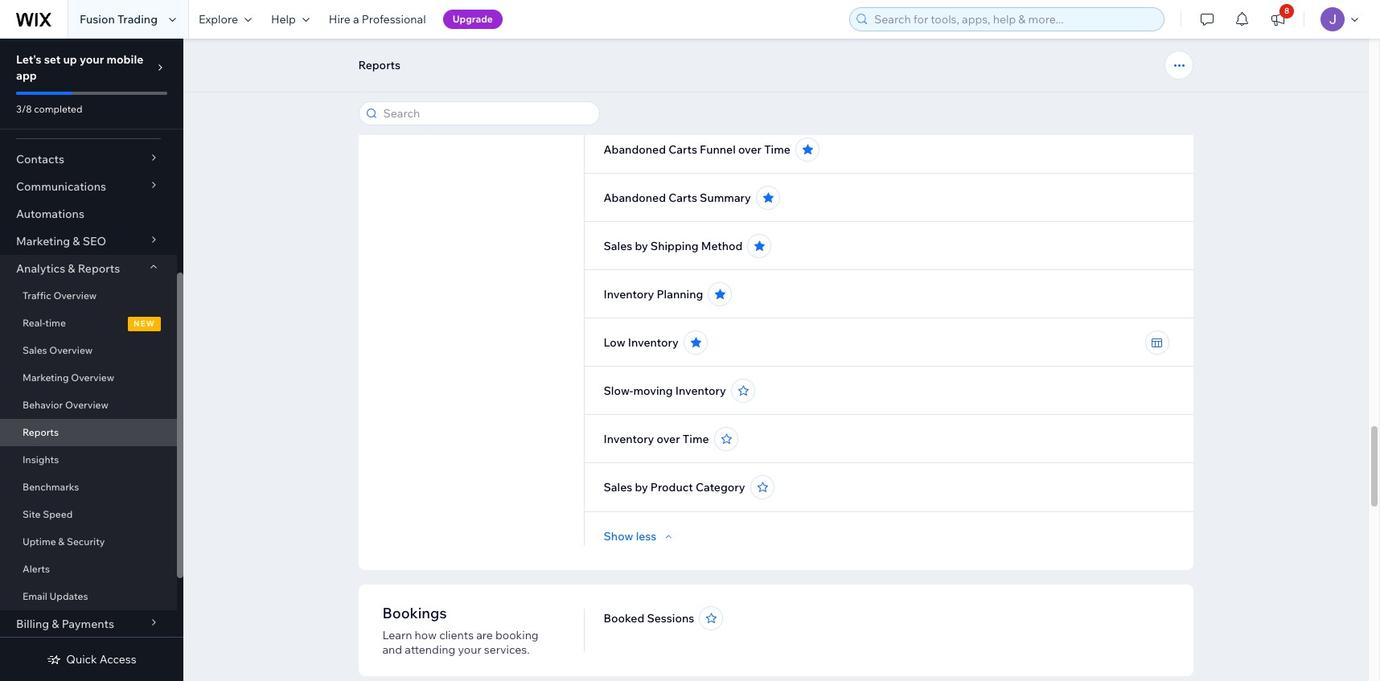 Task type: locate. For each thing, give the bounding box(es) containing it.
sidebar element
[[0, 39, 183, 681]]

sales overview
[[23, 344, 93, 356]]

abandoned for abandoned carts funnel over time
[[604, 142, 666, 157]]

2 funnel from the top
[[700, 142, 736, 157]]

traffic
[[23, 290, 51, 302]]

3/8
[[16, 103, 32, 115]]

1 vertical spatial carts
[[669, 142, 698, 157]]

explore
[[199, 12, 238, 27]]

overview inside traffic overview link
[[53, 290, 97, 302]]

0 horizontal spatial reports
[[23, 426, 59, 439]]

1 vertical spatial sales
[[23, 344, 47, 356]]

most abandoned products
[[604, 46, 747, 60]]

reports inside reports button
[[358, 58, 401, 72]]

analytics & reports button
[[0, 255, 177, 282]]

carts up abandoned carts summary at the top
[[669, 142, 698, 157]]

contacts button
[[0, 146, 177, 173]]

traffic overview link
[[0, 282, 177, 310]]

abandoned for abandoned carts summary
[[604, 191, 666, 205]]

reports for reports button
[[358, 58, 401, 72]]

carts for abandoned carts summary
[[669, 191, 698, 205]]

your inside bookings learn how clients are booking and attending your services.
[[458, 643, 482, 657]]

time
[[45, 317, 66, 329]]

funnel down products
[[700, 94, 736, 109]]

payments
[[62, 617, 114, 632]]

your right up
[[80, 52, 104, 67]]

uptime & security link
[[0, 529, 177, 556]]

sales
[[604, 239, 633, 253], [23, 344, 47, 356], [604, 480, 633, 495]]

0 vertical spatial over
[[739, 142, 762, 157]]

1 vertical spatial funnel
[[700, 142, 736, 157]]

1 vertical spatial your
[[458, 643, 482, 657]]

overview inside behavior overview link
[[65, 399, 108, 411]]

& down the marketing & seo
[[68, 261, 75, 276]]

booking
[[496, 628, 539, 643]]

low
[[604, 336, 626, 350]]

insights
[[23, 454, 59, 466]]

billing
[[16, 617, 49, 632]]

1 funnel from the top
[[700, 94, 736, 109]]

your left the services.
[[458, 643, 482, 657]]

email
[[23, 591, 47, 603]]

by left the product
[[635, 480, 648, 495]]

by left shipping
[[635, 239, 648, 253]]

abandoned up sales by shipping method on the top of the page
[[604, 191, 666, 205]]

time
[[764, 142, 791, 157], [683, 432, 709, 447]]

& for analytics
[[68, 261, 75, 276]]

0 vertical spatial funnel
[[700, 94, 736, 109]]

overview up marketing overview
[[49, 344, 93, 356]]

marketing for marketing & seo
[[16, 234, 70, 249]]

8 button
[[1261, 0, 1296, 39]]

& left seo
[[73, 234, 80, 249]]

quick
[[66, 653, 97, 667]]

reports down seo
[[78, 261, 120, 276]]

marketing & seo button
[[0, 228, 177, 255]]

1 horizontal spatial your
[[458, 643, 482, 657]]

moving
[[634, 384, 673, 398]]

8
[[1285, 6, 1290, 16]]

sales down real-
[[23, 344, 47, 356]]

sales inside sidebar element
[[23, 344, 47, 356]]

2 vertical spatial carts
[[669, 191, 698, 205]]

up
[[63, 52, 77, 67]]

carts for abandoned carts funnel over time
[[669, 142, 698, 157]]

reports down hire a professional link
[[358, 58, 401, 72]]

&
[[73, 234, 80, 249], [68, 261, 75, 276], [58, 536, 65, 548], [52, 617, 59, 632]]

& right uptime
[[58, 536, 65, 548]]

overview inside marketing overview link
[[71, 372, 114, 384]]

0 vertical spatial by
[[635, 239, 648, 253]]

1 vertical spatial over
[[657, 432, 680, 447]]

analytics
[[16, 261, 65, 276]]

0 vertical spatial carts
[[669, 94, 698, 109]]

1 vertical spatial marketing
[[23, 372, 69, 384]]

marketing & seo
[[16, 234, 106, 249]]

1 vertical spatial by
[[635, 480, 648, 495]]

shipping
[[651, 239, 699, 253]]

overview down analytics & reports
[[53, 290, 97, 302]]

reports inside reports link
[[23, 426, 59, 439]]

& right billing
[[52, 617, 59, 632]]

overview inside sales overview link
[[49, 344, 93, 356]]

2 vertical spatial reports
[[23, 426, 59, 439]]

abandoned
[[633, 46, 696, 60], [604, 94, 666, 109], [604, 142, 666, 157], [604, 191, 666, 205]]

2 by from the top
[[635, 480, 648, 495]]

overview for marketing overview
[[71, 372, 114, 384]]

alerts link
[[0, 556, 177, 583]]

uptime
[[23, 536, 56, 548]]

alerts
[[23, 563, 50, 575]]

by for shipping
[[635, 239, 648, 253]]

communications button
[[0, 173, 177, 200]]

marketing inside popup button
[[16, 234, 70, 249]]

by for product
[[635, 480, 648, 495]]

1 horizontal spatial reports
[[78, 261, 120, 276]]

slow-moving inventory
[[604, 384, 726, 398]]

bookings learn how clients are booking and attending your services.
[[383, 604, 539, 657]]

seo
[[83, 234, 106, 249]]

quick access
[[66, 653, 137, 667]]

0 vertical spatial sales
[[604, 239, 633, 253]]

over up the product
[[657, 432, 680, 447]]

mobile
[[107, 52, 144, 67]]

sales left shipping
[[604, 239, 633, 253]]

abandoned down abandoned carts funnel
[[604, 142, 666, 157]]

access
[[100, 653, 137, 667]]

funnel up summary
[[700, 142, 736, 157]]

1 vertical spatial time
[[683, 432, 709, 447]]

inventory over time
[[604, 432, 709, 447]]

carts down "most abandoned products"
[[669, 94, 698, 109]]

marketing up analytics
[[16, 234, 70, 249]]

carts
[[669, 94, 698, 109], [669, 142, 698, 157], [669, 191, 698, 205]]

overview down sales overview link
[[71, 372, 114, 384]]

reports up "insights"
[[23, 426, 59, 439]]

reports
[[358, 58, 401, 72], [78, 261, 120, 276], [23, 426, 59, 439]]

automations link
[[0, 200, 177, 228]]

2 vertical spatial sales
[[604, 480, 633, 495]]

0 horizontal spatial your
[[80, 52, 104, 67]]

0 vertical spatial your
[[80, 52, 104, 67]]

3 carts from the top
[[669, 191, 698, 205]]

site speed
[[23, 509, 73, 521]]

learn
[[383, 628, 412, 643]]

overview
[[53, 290, 97, 302], [49, 344, 93, 356], [71, 372, 114, 384], [65, 399, 108, 411]]

a
[[353, 12, 359, 27]]

sales up show
[[604, 480, 633, 495]]

0 horizontal spatial time
[[683, 432, 709, 447]]

abandoned down the most
[[604, 94, 666, 109]]

& for marketing
[[73, 234, 80, 249]]

overview down marketing overview link
[[65, 399, 108, 411]]

1 vertical spatial reports
[[78, 261, 120, 276]]

help button
[[261, 0, 319, 39]]

2 horizontal spatial reports
[[358, 58, 401, 72]]

hire a professional
[[329, 12, 426, 27]]

marketing up behavior
[[23, 372, 69, 384]]

marketing
[[16, 234, 70, 249], [23, 372, 69, 384]]

hire a professional link
[[319, 0, 436, 39]]

1 horizontal spatial time
[[764, 142, 791, 157]]

1 horizontal spatial over
[[739, 142, 762, 157]]

0 vertical spatial reports
[[358, 58, 401, 72]]

1 carts from the top
[[669, 94, 698, 109]]

0 vertical spatial marketing
[[16, 234, 70, 249]]

marketing overview
[[23, 372, 114, 384]]

inventory
[[604, 287, 654, 302], [628, 336, 679, 350], [676, 384, 726, 398], [604, 432, 654, 447]]

real-time
[[23, 317, 66, 329]]

2 carts from the top
[[669, 142, 698, 157]]

over up summary
[[739, 142, 762, 157]]

abandoned carts funnel
[[604, 94, 736, 109]]

carts left summary
[[669, 191, 698, 205]]

1 by from the top
[[635, 239, 648, 253]]

over
[[739, 142, 762, 157], [657, 432, 680, 447]]



Task type: describe. For each thing, give the bounding box(es) containing it.
and
[[383, 643, 402, 657]]

behavior overview link
[[0, 392, 177, 419]]

services.
[[484, 643, 530, 657]]

clients
[[439, 628, 474, 643]]

low inventory
[[604, 336, 679, 350]]

product
[[651, 480, 693, 495]]

show
[[604, 529, 634, 544]]

insights link
[[0, 447, 177, 474]]

booked
[[604, 611, 645, 626]]

abandoned right the most
[[633, 46, 696, 60]]

inventory planning
[[604, 287, 703, 302]]

automations
[[16, 207, 84, 221]]

reports inside the analytics & reports popup button
[[78, 261, 120, 276]]

sales by product category
[[604, 480, 745, 495]]

& for uptime
[[58, 536, 65, 548]]

completed
[[34, 103, 82, 115]]

billing & payments button
[[0, 611, 177, 638]]

less
[[636, 529, 657, 544]]

inventory up low inventory
[[604, 287, 654, 302]]

slow-
[[604, 384, 634, 398]]

quick access button
[[47, 653, 137, 667]]

let's
[[16, 52, 41, 67]]

updates
[[50, 591, 88, 603]]

uptime & security
[[23, 536, 105, 548]]

professional
[[362, 12, 426, 27]]

carts for abandoned carts funnel
[[669, 94, 698, 109]]

email updates
[[23, 591, 88, 603]]

site
[[23, 509, 41, 521]]

let's set up your mobile app
[[16, 52, 144, 83]]

reports for reports link in the left of the page
[[23, 426, 59, 439]]

security
[[67, 536, 105, 548]]

sales by shipping method
[[604, 239, 743, 253]]

how
[[415, 628, 437, 643]]

sales for sales overview
[[23, 344, 47, 356]]

most
[[604, 46, 631, 60]]

summary
[[700, 191, 751, 205]]

inventory right low
[[628, 336, 679, 350]]

help
[[271, 12, 296, 27]]

speed
[[43, 509, 73, 521]]

abandoned carts funnel over time
[[604, 142, 791, 157]]

hire
[[329, 12, 351, 27]]

fusion
[[80, 12, 115, 27]]

booked sessions
[[604, 611, 695, 626]]

sales for sales by shipping method
[[604, 239, 633, 253]]

Search field
[[379, 102, 594, 125]]

attending
[[405, 643, 456, 657]]

are
[[476, 628, 493, 643]]

funnel for abandoned carts funnel
[[700, 94, 736, 109]]

category
[[696, 480, 745, 495]]

sales for sales by product category
[[604, 480, 633, 495]]

0 vertical spatial time
[[764, 142, 791, 157]]

communications
[[16, 179, 106, 194]]

benchmarks link
[[0, 474, 177, 501]]

inventory down slow- at the bottom
[[604, 432, 654, 447]]

reports button
[[350, 53, 409, 77]]

sessions
[[647, 611, 695, 626]]

upgrade
[[453, 13, 493, 25]]

overview for sales overview
[[49, 344, 93, 356]]

new
[[134, 319, 155, 329]]

inventory right moving on the bottom left of the page
[[676, 384, 726, 398]]

your inside let's set up your mobile app
[[80, 52, 104, 67]]

behavior
[[23, 399, 63, 411]]

real-
[[23, 317, 45, 329]]

funnel for abandoned carts funnel over time
[[700, 142, 736, 157]]

behavior overview
[[23, 399, 108, 411]]

0 horizontal spatial over
[[657, 432, 680, 447]]

& for billing
[[52, 617, 59, 632]]

contacts
[[16, 152, 64, 167]]

trading
[[117, 12, 158, 27]]

Search for tools, apps, help & more... field
[[870, 8, 1159, 31]]

set
[[44, 52, 61, 67]]

3/8 completed
[[16, 103, 82, 115]]

fusion trading
[[80, 12, 158, 27]]

abandoned carts summary
[[604, 191, 751, 205]]

overview for behavior overview
[[65, 399, 108, 411]]

reports link
[[0, 419, 177, 447]]

overview for traffic overview
[[53, 290, 97, 302]]

bookings
[[383, 604, 447, 623]]

benchmarks
[[23, 481, 79, 493]]

analytics & reports
[[16, 261, 120, 276]]

upgrade button
[[443, 10, 503, 29]]

planning
[[657, 287, 703, 302]]

abandoned for abandoned carts funnel
[[604, 94, 666, 109]]

sales overview link
[[0, 337, 177, 364]]

billing & payments
[[16, 617, 114, 632]]

products
[[698, 46, 747, 60]]

marketing for marketing overview
[[23, 372, 69, 384]]

method
[[701, 239, 743, 253]]

traffic overview
[[23, 290, 97, 302]]



Task type: vqa. For each thing, say whether or not it's contained in the screenshot.
reports to the middle
yes



